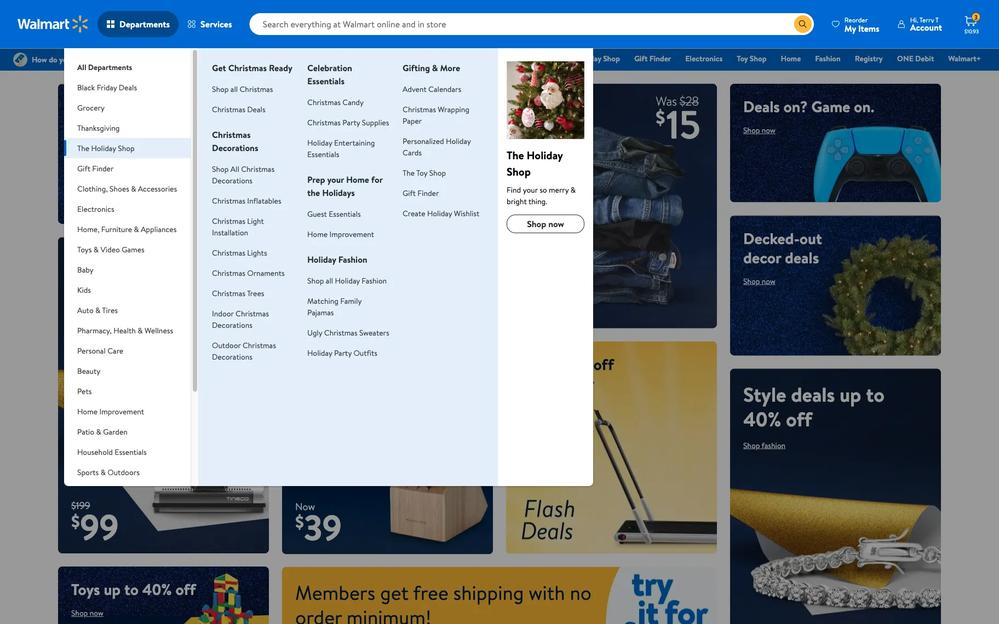 Task type: locate. For each thing, give the bounding box(es) containing it.
your up holidays
[[327, 174, 344, 186]]

your left so
[[523, 184, 538, 195]]

3 decorations from the top
[[212, 320, 253, 330]]

deals left are
[[339, 354, 373, 375]]

holiday inside 'holiday entertaining essentials'
[[307, 137, 332, 148]]

christmas candy
[[307, 97, 364, 107]]

personal care
[[77, 345, 123, 356]]

& left more
[[432, 62, 438, 74]]

wellness
[[145, 325, 173, 336]]

0 vertical spatial 40%
[[560, 354, 590, 375]]

essentials for household essentials
[[115, 447, 147, 457]]

black friday deals inside dropdown button
[[77, 82, 137, 93]]

holiday fashion
[[307, 254, 367, 266]]

0 vertical spatial party
[[343, 117, 360, 128]]

christmas up christmas light installation
[[212, 195, 245, 206]]

more
[[440, 62, 460, 74]]

deals right the decor at the top right
[[785, 247, 819, 268]]

christmas down shop all christmas link
[[212, 104, 245, 114]]

shop fashion
[[743, 440, 786, 451]]

cards
[[403, 147, 422, 158]]

2 horizontal spatial 40%
[[743, 405, 781, 433]]

improvement
[[330, 229, 374, 239], [99, 406, 144, 417]]

gift finder link left electronics link
[[629, 53, 676, 64]]

outdoor christmas decorations link
[[212, 340, 276, 362]]

1 horizontal spatial home improvement
[[307, 229, 374, 239]]

2 horizontal spatial up
[[840, 381, 861, 408]]

1 vertical spatial all
[[231, 164, 239, 174]]

home down ugly
[[295, 354, 335, 375]]

advent calendars
[[403, 84, 461, 94]]

thanksgiving down walmart site-wide search field
[[504, 53, 548, 64]]

shop now for high tech gifts, huge savings
[[71, 144, 103, 155]]

deals
[[389, 53, 407, 64], [119, 82, 137, 93], [743, 96, 780, 117], [247, 104, 265, 114]]

departments up "black friday deals" dropdown button
[[88, 62, 132, 72]]

the right thanksgiving link
[[562, 53, 574, 64]]

gift finder link for the holiday shop
[[629, 53, 676, 64]]

friday down the all departments
[[97, 82, 117, 93]]

christmas inside indoor christmas decorations
[[236, 308, 269, 319]]

1 horizontal spatial $
[[295, 510, 304, 534]]

deals up tech
[[119, 82, 137, 93]]

with
[[529, 579, 565, 606]]

toys inside dropdown button
[[77, 244, 92, 255]]

supplies down seasonal
[[77, 499, 104, 509]]

1 vertical spatial supplies
[[77, 499, 104, 509]]

all up matching
[[326, 275, 333, 286]]

fashion link
[[810, 53, 846, 64]]

shop now link for home deals up to 30% off
[[71, 333, 103, 344]]

2 horizontal spatial finder
[[650, 53, 671, 64]]

up
[[519, 354, 539, 375]]

grocery for grocery & essentials
[[422, 53, 448, 64]]

1 horizontal spatial grocery
[[422, 53, 448, 64]]

finder up clothing,
[[92, 163, 114, 174]]

baby button
[[64, 260, 191, 280]]

0 vertical spatial fashion
[[815, 53, 841, 64]]

the inside dropdown button
[[77, 143, 89, 153]]

deals inside decked-out decor deals
[[785, 247, 819, 268]]

0 horizontal spatial black friday deals
[[77, 82, 137, 93]]

deals up advent
[[389, 53, 407, 64]]

all up christmas deals link
[[231, 84, 238, 94]]

40% inside up to 40% off sports gear
[[560, 354, 590, 375]]

1 horizontal spatial supplies
[[362, 117, 389, 128]]

1 vertical spatial toys
[[71, 579, 100, 600]]

ornaments
[[247, 268, 285, 278]]

shop all holiday fashion
[[307, 275, 387, 286]]

decorations up christmas inflatables
[[212, 175, 253, 186]]

finder
[[650, 53, 671, 64], [92, 163, 114, 174], [418, 188, 439, 198]]

0 vertical spatial departments
[[119, 18, 170, 30]]

the holiday shop button
[[64, 138, 191, 158]]

shop inside dropdown button
[[118, 143, 135, 153]]

0 horizontal spatial gift finder
[[77, 163, 114, 174]]

tech
[[107, 96, 137, 117]]

black friday deals up advent
[[347, 53, 407, 64]]

now up personal care
[[90, 333, 103, 344]]

1 vertical spatial gift
[[77, 163, 90, 174]]

thanksgiving
[[504, 53, 548, 64], [77, 122, 120, 133]]

0 vertical spatial electronics
[[685, 53, 723, 64]]

0 vertical spatial all
[[77, 62, 86, 72]]

1 vertical spatial home improvement
[[77, 406, 144, 417]]

the holiday shop
[[562, 53, 620, 64], [77, 143, 135, 153]]

items
[[858, 22, 880, 34]]

decor
[[108, 487, 128, 498]]

toy down cards
[[416, 167, 428, 178]]

home improvement inside dropdown button
[[77, 406, 144, 417]]

shoes
[[110, 183, 129, 194]]

gift finder inside dropdown button
[[77, 163, 114, 174]]

toys
[[77, 244, 92, 255], [71, 579, 100, 600]]

black friday deals button
[[64, 77, 191, 98]]

gifting & more
[[403, 62, 460, 74]]

0 horizontal spatial electronics
[[77, 204, 114, 214]]

christmas down "installation"
[[212, 247, 245, 258]]

served
[[402, 354, 446, 375]]

& inside 'dropdown button'
[[96, 426, 101, 437]]

2 vertical spatial gift finder
[[403, 188, 439, 198]]

party
[[343, 117, 360, 128], [334, 348, 352, 358], [137, 487, 155, 498]]

now down 'merry'
[[548, 218, 564, 230]]

the up find
[[507, 147, 524, 163]]

departments
[[119, 18, 170, 30], [88, 62, 132, 72]]

1 vertical spatial all
[[326, 275, 333, 286]]

care
[[107, 345, 123, 356]]

1 vertical spatial grocery
[[77, 102, 105, 113]]

christmas party supplies
[[307, 117, 389, 128]]

1 vertical spatial party
[[334, 348, 352, 358]]

decor
[[743, 247, 781, 268]]

home improvement up garden
[[77, 406, 144, 417]]

99
[[80, 502, 119, 551]]

0 vertical spatial black friday deals
[[347, 53, 407, 64]]

the holiday shop inside dropdown button
[[77, 143, 135, 153]]

essentials
[[457, 53, 490, 64], [307, 75, 345, 87], [307, 149, 339, 159], [329, 208, 361, 219], [115, 447, 147, 457]]

entertaining
[[334, 137, 375, 148]]

personal care button
[[64, 341, 191, 361]]

2 horizontal spatial gift finder
[[634, 53, 671, 64]]

thanksgiving down high
[[77, 122, 120, 133]]

home inside prep your home for the holidays
[[346, 174, 369, 186]]

huge
[[180, 96, 213, 117]]

0 horizontal spatial black
[[77, 82, 95, 93]]

one
[[897, 53, 914, 64]]

$199
[[71, 499, 90, 513]]

the down 'savings'
[[77, 143, 89, 153]]

the holiday shop inside the holiday shop link
[[562, 53, 620, 64]]

christmas ornaments link
[[212, 268, 285, 278]]

guest
[[307, 208, 327, 219]]

black friday deals for "black friday deals" dropdown button
[[77, 82, 137, 93]]

1 vertical spatial electronics
[[77, 204, 114, 214]]

4 decorations from the top
[[212, 351, 253, 362]]

decorations down "indoor"
[[212, 320, 253, 330]]

2 vertical spatial 40%
[[142, 579, 172, 600]]

hi,
[[910, 15, 918, 24]]

electronics inside dropdown button
[[77, 204, 114, 214]]

t
[[936, 15, 939, 24]]

now for decked-out decor deals
[[762, 276, 776, 287]]

1 horizontal spatial electronics
[[685, 53, 723, 64]]

1 vertical spatial improvement
[[99, 406, 144, 417]]

& right health at the left bottom
[[138, 325, 143, 336]]

deals down shop all christmas link
[[247, 104, 265, 114]]

1 horizontal spatial black friday deals
[[347, 53, 407, 64]]

christmas down christmas candy link
[[307, 117, 341, 128]]

gift up create on the left top
[[403, 188, 416, 198]]

0 horizontal spatial your
[[327, 174, 344, 186]]

guest essentials
[[307, 208, 361, 219]]

1 horizontal spatial gift finder link
[[629, 53, 676, 64]]

toy right electronics link
[[737, 53, 748, 64]]

christmas trees link
[[212, 288, 264, 299]]

your inside the holiday shop find your so merry & bright thing.
[[523, 184, 538, 195]]

essentials up home improvement link
[[329, 208, 361, 219]]

christmas down christmas deals
[[212, 129, 251, 141]]

improvement inside dropdown button
[[99, 406, 144, 417]]

1 vertical spatial friday
[[97, 82, 117, 93]]

services
[[201, 18, 232, 30]]

party down the sports & outdoors dropdown button
[[137, 487, 155, 498]]

sports
[[77, 467, 99, 478]]

now down 'savings'
[[90, 144, 103, 155]]

decorations down outdoor
[[212, 351, 253, 362]]

christmas up the christmas trees
[[212, 268, 245, 278]]

now
[[762, 125, 776, 136], [90, 144, 103, 155], [548, 218, 564, 230], [762, 276, 776, 287], [323, 301, 337, 312], [90, 333, 103, 344], [90, 608, 103, 619]]

0 horizontal spatial up
[[71, 274, 93, 301]]

up for home deals up to 30% off
[[71, 274, 93, 301]]

shop now for save big!
[[304, 301, 337, 312]]

2 decorations from the top
[[212, 175, 253, 186]]

0 horizontal spatial all
[[77, 62, 86, 72]]

now down the toys up to 40% off
[[90, 608, 103, 619]]

2 vertical spatial gift
[[403, 188, 416, 198]]

1 horizontal spatial thanksgiving
[[504, 53, 548, 64]]

all
[[77, 62, 86, 72], [231, 164, 239, 174]]

pets button
[[64, 381, 191, 402]]

supplies up entertaining
[[362, 117, 389, 128]]

home improvement down guest essentials 'link'
[[307, 229, 374, 239]]

gift finder up clothing,
[[77, 163, 114, 174]]

black friday deals for black friday deals link
[[347, 53, 407, 64]]

1 horizontal spatial gift finder
[[403, 188, 439, 198]]

home improvement button
[[64, 402, 191, 422]]

black
[[347, 53, 365, 64], [77, 82, 95, 93]]

0 vertical spatial home improvement
[[307, 229, 374, 239]]

friday inside dropdown button
[[97, 82, 117, 93]]

shop now for toys up to 40% off
[[71, 608, 103, 619]]

clothing, shoes & accessories button
[[64, 179, 191, 199]]

thing.
[[529, 196, 547, 207]]

& right patio
[[96, 426, 101, 437]]

essentials down patio & garden 'dropdown button'
[[115, 447, 147, 457]]

all
[[231, 84, 238, 94], [326, 275, 333, 286]]

1 horizontal spatial all
[[231, 164, 239, 174]]

holiday inside dropdown button
[[91, 143, 116, 153]]

the for the holiday shop link
[[562, 53, 574, 64]]

finder for the toy shop
[[418, 188, 439, 198]]

home improvement for "home improvement" dropdown button
[[77, 406, 144, 417]]

christmas up inflatables
[[241, 164, 275, 174]]

0 vertical spatial toy
[[737, 53, 748, 64]]

1 horizontal spatial black
[[347, 53, 365, 64]]

0 horizontal spatial finder
[[92, 163, 114, 174]]

deals down the "appliances"
[[128, 249, 172, 276]]

2 horizontal spatial gift
[[634, 53, 648, 64]]

holidays
[[322, 187, 355, 199]]

thanksgiving inside "dropdown button"
[[77, 122, 120, 133]]

1 vertical spatial departments
[[88, 62, 132, 72]]

home up kids
[[71, 249, 123, 276]]

2 vertical spatial up
[[104, 579, 121, 600]]

0 horizontal spatial toy
[[416, 167, 428, 178]]

gift finder link down the toy shop
[[403, 188, 439, 198]]

get christmas ready
[[212, 62, 293, 74]]

0 horizontal spatial $
[[71, 509, 80, 533]]

gift finder for the toy shop
[[403, 188, 439, 198]]

0 vertical spatial up
[[71, 274, 93, 301]]

friday for black friday deals link
[[367, 53, 387, 64]]

fashion
[[815, 53, 841, 64], [338, 254, 367, 266], [362, 275, 387, 286]]

0 vertical spatial toys
[[77, 244, 92, 255]]

toys for toys & video games
[[77, 244, 92, 255]]

1 horizontal spatial 40%
[[560, 354, 590, 375]]

now for high tech gifts, huge savings
[[90, 144, 103, 155]]

0 horizontal spatial gift finder link
[[403, 188, 439, 198]]

christmas candy link
[[307, 97, 364, 107]]

up inside 'home deals up to 30% off'
[[71, 274, 93, 301]]

gift finder left electronics link
[[634, 53, 671, 64]]

all departments link
[[64, 48, 191, 77]]

deals inside 'home deals up to 30% off'
[[128, 249, 172, 276]]

home up patio
[[77, 406, 98, 417]]

0 vertical spatial all
[[231, 84, 238, 94]]

0 horizontal spatial improvement
[[99, 406, 144, 417]]

all up high
[[77, 62, 86, 72]]

& right 'merry'
[[571, 184, 576, 195]]

gift right the holiday shop link
[[634, 53, 648, 64]]

christmas inside outdoor christmas decorations
[[243, 340, 276, 351]]

finder down the toy shop
[[418, 188, 439, 198]]

friday left gifting
[[367, 53, 387, 64]]

christmas up "installation"
[[212, 216, 245, 226]]

party down candy
[[343, 117, 360, 128]]

1 vertical spatial up
[[840, 381, 861, 408]]

christmas up paper
[[403, 104, 436, 114]]

grocery for grocery
[[77, 102, 105, 113]]

now for toys up to 40% off
[[90, 608, 103, 619]]

& up calendars
[[450, 53, 455, 64]]

1 vertical spatial gift finder link
[[403, 188, 439, 198]]

now down the decor at the top right
[[762, 276, 776, 287]]

1 horizontal spatial toy
[[737, 53, 748, 64]]

1 horizontal spatial the holiday shop
[[562, 53, 620, 64]]

gift up clothing,
[[77, 163, 90, 174]]

home
[[781, 53, 801, 64], [346, 174, 369, 186], [307, 229, 328, 239], [71, 249, 123, 276], [295, 354, 335, 375], [77, 406, 98, 417]]

christmas down indoor christmas decorations link
[[243, 340, 276, 351]]

0 horizontal spatial supplies
[[77, 499, 104, 509]]

decked-
[[743, 228, 800, 249]]

gift inside dropdown button
[[77, 163, 90, 174]]

$ inside $199 $ 99
[[71, 509, 80, 533]]

deals for home deals are served
[[339, 354, 373, 375]]

40% inside style deals up to 40% off
[[743, 405, 781, 433]]

decorations up shop all christmas decorations link
[[212, 142, 258, 154]]

1 vertical spatial finder
[[92, 163, 114, 174]]

shop now for decked-out decor deals
[[743, 276, 776, 287]]

& left the tires
[[95, 305, 100, 316]]

black up candy
[[347, 53, 365, 64]]

shop
[[603, 53, 620, 64], [750, 53, 767, 64], [212, 84, 229, 94], [743, 125, 760, 136], [118, 143, 135, 153], [71, 144, 88, 155], [212, 164, 229, 174], [507, 164, 531, 179], [429, 167, 446, 178], [527, 218, 546, 230], [307, 275, 324, 286], [743, 276, 760, 287], [304, 301, 321, 312], [71, 333, 88, 344], [743, 440, 760, 451], [71, 608, 88, 619]]

1 vertical spatial the holiday shop
[[77, 143, 135, 153]]

0 horizontal spatial thanksgiving
[[77, 122, 120, 133]]

now dollar 39 null group
[[282, 500, 342, 555]]

all down christmas decorations
[[231, 164, 239, 174]]

off inside style deals up to 40% off
[[786, 405, 812, 433]]

home down search icon
[[781, 53, 801, 64]]

electronics left toy shop
[[685, 53, 723, 64]]

0 vertical spatial grocery
[[422, 53, 448, 64]]

christmas inside shop all christmas decorations
[[241, 164, 275, 174]]

finder for the holiday shop
[[650, 53, 671, 64]]

home inside 'home deals up to 30% off'
[[71, 249, 123, 276]]

appliances
[[141, 224, 177, 234]]

1 horizontal spatial friday
[[367, 53, 387, 64]]

decorations
[[212, 142, 258, 154], [212, 175, 253, 186], [212, 320, 253, 330], [212, 351, 253, 362]]

$ inside now $ 39
[[295, 510, 304, 534]]

& right decor
[[130, 487, 135, 498]]

0 horizontal spatial gift
[[77, 163, 90, 174]]

departments up the all departments link
[[119, 18, 170, 30]]

1 vertical spatial gift finder
[[77, 163, 114, 174]]

home left for
[[346, 174, 369, 186]]

the for "the holiday shop" dropdown button
[[77, 143, 89, 153]]

christmas up holiday party outfits link
[[324, 327, 358, 338]]

1 vertical spatial black friday deals
[[77, 82, 137, 93]]

0 vertical spatial gift finder link
[[629, 53, 676, 64]]

the
[[307, 187, 320, 199]]

0 vertical spatial friday
[[367, 53, 387, 64]]

black friday deals down the all departments
[[77, 82, 137, 93]]

& right sports
[[101, 467, 106, 478]]

to inside style deals up to 40% off
[[866, 381, 885, 408]]

1 vertical spatial thanksgiving
[[77, 122, 120, 133]]

the holiday shop find your so merry & bright thing.
[[507, 147, 576, 207]]

christmas down get christmas ready
[[240, 84, 273, 94]]

matching family pajamas link
[[307, 296, 362, 318]]

0 vertical spatial finder
[[650, 53, 671, 64]]

deals left on?
[[743, 96, 780, 117]]

1 horizontal spatial your
[[523, 184, 538, 195]]

decorations inside shop all christmas decorations
[[212, 175, 253, 186]]

0 horizontal spatial all
[[231, 84, 238, 94]]

improvement down pets dropdown button
[[99, 406, 144, 417]]

home,
[[77, 224, 99, 234]]

0 vertical spatial gift
[[634, 53, 648, 64]]

grocery inside dropdown button
[[77, 102, 105, 113]]

deals inside style deals up to 40% off
[[791, 381, 835, 408]]

1 horizontal spatial finder
[[418, 188, 439, 198]]

games
[[122, 244, 144, 255]]

the down cards
[[403, 167, 415, 178]]

Walmart Site-Wide search field
[[250, 13, 814, 35]]

black inside dropdown button
[[77, 82, 95, 93]]

christmas up "shop all christmas"
[[228, 62, 267, 74]]

household essentials button
[[64, 442, 191, 462]]

finder left electronics link
[[650, 53, 671, 64]]

was dollar $199, now dollar 99 group
[[58, 499, 119, 554]]

black up high
[[77, 82, 95, 93]]

black friday deals link
[[342, 53, 412, 64]]

1 vertical spatial toy
[[416, 167, 428, 178]]

create holiday wishlist
[[403, 208, 479, 219]]

2 vertical spatial fashion
[[362, 275, 387, 286]]

0 horizontal spatial home improvement
[[77, 406, 144, 417]]

kids button
[[64, 280, 191, 300]]

0 horizontal spatial the holiday shop
[[77, 143, 135, 153]]

furniture
[[101, 224, 132, 234]]

electronics down clothing,
[[77, 204, 114, 214]]

party down ugly christmas sweaters link
[[334, 348, 352, 358]]

improvement down guest essentials
[[330, 229, 374, 239]]

off inside up to 40% off sports gear
[[594, 354, 614, 375]]

now down deals on? game on.
[[762, 125, 776, 136]]

up inside style deals up to 40% off
[[840, 381, 861, 408]]

1 horizontal spatial gift
[[403, 188, 416, 198]]

0 vertical spatial supplies
[[362, 117, 389, 128]]

1 horizontal spatial improvement
[[330, 229, 374, 239]]

0 horizontal spatial friday
[[97, 82, 117, 93]]

christmas inside christmas wrapping paper
[[403, 104, 436, 114]]

matching
[[307, 296, 339, 306]]

christmas wrapping paper link
[[403, 104, 469, 126]]

home link
[[776, 53, 806, 64]]

health
[[114, 325, 136, 336]]

improvement for "home improvement" dropdown button
[[99, 406, 144, 417]]

0 vertical spatial thanksgiving
[[504, 53, 548, 64]]

2 vertical spatial finder
[[418, 188, 439, 198]]

essentials down celebration
[[307, 75, 345, 87]]

1 vertical spatial black
[[77, 82, 95, 93]]

now left family
[[323, 301, 337, 312]]

essentials up "prep"
[[307, 149, 339, 159]]

deals right style
[[791, 381, 835, 408]]

essentials inside dropdown button
[[115, 447, 147, 457]]

departments inside dropdown button
[[119, 18, 170, 30]]

order
[[295, 604, 342, 625]]

$ for 99
[[71, 509, 80, 533]]

toy inside toy shop "link"
[[737, 53, 748, 64]]

1 horizontal spatial all
[[326, 275, 333, 286]]

0 vertical spatial black
[[347, 53, 365, 64]]

0 vertical spatial improvement
[[330, 229, 374, 239]]

christmas inside christmas decorations
[[212, 129, 251, 141]]

essentials inside celebration essentials
[[307, 75, 345, 87]]

1 vertical spatial 40%
[[743, 405, 781, 433]]

all inside shop all christmas decorations
[[231, 164, 239, 174]]

gift finder down the toy shop
[[403, 188, 439, 198]]

installation
[[212, 227, 248, 238]]

0 horizontal spatial grocery
[[77, 102, 105, 113]]

your inside prep your home for the holidays
[[327, 174, 344, 186]]

debit
[[915, 53, 934, 64]]

2 vertical spatial party
[[137, 487, 155, 498]]

0 vertical spatial the holiday shop
[[562, 53, 620, 64]]

0 vertical spatial gift finder
[[634, 53, 671, 64]]



Task type: describe. For each thing, give the bounding box(es) containing it.
personalized
[[403, 136, 444, 146]]

shop all christmas link
[[212, 84, 273, 94]]

gift finder link for the toy shop
[[403, 188, 439, 198]]

now for save big!
[[323, 301, 337, 312]]

& left video
[[94, 244, 99, 255]]

deals inside dropdown button
[[119, 82, 137, 93]]

holiday party outfits link
[[307, 348, 377, 358]]

home inside "home improvement" dropdown button
[[77, 406, 98, 417]]

& inside the holiday shop find your so merry & bright thing.
[[571, 184, 576, 195]]

now for home deals up to 30% off
[[90, 333, 103, 344]]

pharmacy,
[[77, 325, 112, 336]]

shop inside the holiday shop find your so merry & bright thing.
[[507, 164, 531, 179]]

sports
[[519, 373, 561, 394]]

christmas inflatables link
[[212, 195, 281, 206]]

the for the toy shop link
[[403, 167, 415, 178]]

deals for style deals up to 40% off
[[791, 381, 835, 408]]

gift for the holiday shop
[[634, 53, 648, 64]]

save
[[295, 238, 365, 287]]

supplies inside seasonal decor & party supplies
[[77, 499, 104, 509]]

& right shoes
[[131, 183, 136, 194]]

walmart+
[[948, 53, 981, 64]]

reorder my items
[[845, 15, 880, 34]]

now $ 39
[[295, 500, 342, 552]]

wrapping
[[438, 104, 469, 114]]

christmas up "indoor"
[[212, 288, 245, 299]]

prep
[[307, 174, 325, 186]]

30%
[[121, 274, 157, 301]]

on.
[[854, 96, 875, 117]]

patio
[[77, 426, 94, 437]]

paper
[[403, 115, 422, 126]]

indoor christmas decorations
[[212, 308, 269, 330]]

toy shop link
[[732, 53, 772, 64]]

decorations inside indoor christmas decorations
[[212, 320, 253, 330]]

free
[[413, 579, 449, 606]]

the inside the holiday shop find your so merry & bright thing.
[[507, 147, 524, 163]]

electronics link
[[681, 53, 728, 64]]

shop now link for deals on? game on.
[[743, 125, 776, 136]]

pajamas
[[307, 307, 334, 318]]

walmart+ link
[[944, 53, 986, 64]]

outdoor christmas decorations
[[212, 340, 276, 362]]

ugly christmas sweaters link
[[307, 327, 389, 338]]

services button
[[179, 11, 241, 37]]

search icon image
[[799, 20, 807, 28]]

shop now for deals on? game on.
[[743, 125, 776, 136]]

1 horizontal spatial up
[[104, 579, 121, 600]]

to inside 'home deals up to 30% off'
[[98, 274, 116, 301]]

essentials for celebration essentials
[[307, 75, 345, 87]]

shop inside shop all christmas decorations
[[212, 164, 229, 174]]

all for get
[[231, 84, 238, 94]]

christmas deals
[[212, 104, 265, 114]]

seasonal
[[77, 487, 106, 498]]

home inside home link
[[781, 53, 801, 64]]

essentials for guest essentials
[[329, 208, 361, 219]]

black for "black friday deals" dropdown button
[[77, 82, 95, 93]]

now for deals on? game on.
[[762, 125, 776, 136]]

guest essentials link
[[307, 208, 361, 219]]

toys & video games
[[77, 244, 144, 255]]

black for black friday deals link
[[347, 53, 365, 64]]

merry
[[549, 184, 569, 195]]

$ for 39
[[295, 510, 304, 534]]

accessories
[[138, 183, 177, 194]]

shipping
[[453, 579, 524, 606]]

seasonal decor & party supplies button
[[64, 483, 191, 514]]

toys & video games button
[[64, 239, 191, 260]]

electronics for electronics link
[[685, 53, 723, 64]]

pharmacy, health & wellness
[[77, 325, 173, 336]]

terry
[[920, 15, 934, 24]]

baby
[[77, 264, 94, 275]]

get
[[212, 62, 226, 74]]

beauty
[[77, 366, 100, 376]]

1 vertical spatial fashion
[[338, 254, 367, 266]]

home down "guest"
[[307, 229, 328, 239]]

are
[[377, 354, 398, 375]]

thanksgiving for thanksgiving link
[[504, 53, 548, 64]]

shop now for home deals up to 30% off
[[71, 333, 103, 344]]

gifting
[[403, 62, 430, 74]]

save big!
[[295, 238, 430, 287]]

find
[[507, 184, 521, 195]]

toys up to 40% off
[[71, 579, 196, 600]]

deals for home deals up to 30% off
[[128, 249, 172, 276]]

& inside seasonal decor & party supplies
[[130, 487, 135, 498]]

for
[[371, 174, 383, 186]]

christmas ornaments
[[212, 268, 285, 278]]

christmas inside christmas light installation
[[212, 216, 245, 226]]

seasonal decor & party supplies
[[77, 487, 155, 509]]

holiday inside 'personalized holiday cards'
[[446, 136, 471, 146]]

gift for the toy shop
[[403, 188, 416, 198]]

ready
[[269, 62, 293, 74]]

shop all christmas
[[212, 84, 273, 94]]

up for style deals up to 40% off
[[840, 381, 861, 408]]

0 horizontal spatial 40%
[[142, 579, 172, 600]]

the holiday shop image
[[507, 61, 585, 139]]

ugly
[[307, 327, 322, 338]]

home deals up to 30% off
[[71, 249, 172, 326]]

decorations inside outdoor christmas decorations
[[212, 351, 253, 362]]

all for holiday
[[326, 275, 333, 286]]

hi, terry t account
[[910, 15, 942, 33]]

party for holiday
[[334, 348, 352, 358]]

game
[[812, 96, 850, 117]]

personalized holiday cards link
[[403, 136, 471, 158]]

the holiday shop for the holiday shop link
[[562, 53, 620, 64]]

sweaters
[[359, 327, 389, 338]]

auto & tires
[[77, 305, 118, 316]]

indoor christmas decorations link
[[212, 308, 269, 330]]

finder inside dropdown button
[[92, 163, 114, 174]]

christmas light installation link
[[212, 216, 264, 238]]

calendars
[[428, 84, 461, 94]]

indoor
[[212, 308, 234, 319]]

clothing, shoes & accessories
[[77, 183, 177, 194]]

& right furniture
[[134, 224, 139, 234]]

holiday inside the holiday shop find your so merry & bright thing.
[[527, 147, 563, 163]]

christmas down celebration essentials
[[307, 97, 341, 107]]

shop now link for save big!
[[295, 298, 345, 315]]

shop all christmas decorations
[[212, 164, 275, 186]]

holiday entertaining essentials link
[[307, 137, 375, 159]]

light
[[247, 216, 264, 226]]

trees
[[247, 288, 264, 299]]

pets
[[77, 386, 92, 397]]

shop now link for decked-out decor deals
[[743, 276, 776, 287]]

party for christmas
[[343, 117, 360, 128]]

friday for "black friday deals" dropdown button
[[97, 82, 117, 93]]

party inside seasonal decor & party supplies
[[137, 487, 155, 498]]

the holiday shop link
[[557, 53, 625, 64]]

grocery button
[[64, 98, 191, 118]]

the holiday shop for "the holiday shop" dropdown button
[[77, 143, 135, 153]]

advent calendars link
[[403, 84, 461, 94]]

electronics for electronics dropdown button
[[77, 204, 114, 214]]

garden
[[103, 426, 128, 437]]

up to 40% off sports gear
[[519, 354, 614, 394]]

home improvement for home improvement link
[[307, 229, 374, 239]]

Search search field
[[250, 13, 814, 35]]

thanksgiving for the thanksgiving "dropdown button"
[[77, 122, 120, 133]]

improvement for home improvement link
[[330, 229, 374, 239]]

toys for toys up to 40% off
[[71, 579, 100, 600]]

essentials up calendars
[[457, 53, 490, 64]]

one debit
[[897, 53, 934, 64]]

kids
[[77, 285, 91, 295]]

christmas lights
[[212, 247, 267, 258]]

essentials inside 'holiday entertaining essentials'
[[307, 149, 339, 159]]

to inside up to 40% off sports gear
[[542, 354, 557, 375]]

registry
[[855, 53, 883, 64]]

shop now link for toys up to 40% off
[[71, 608, 103, 619]]

off inside 'home deals up to 30% off'
[[71, 298, 97, 326]]

$10.93
[[965, 27, 979, 35]]

1 decorations from the top
[[212, 142, 258, 154]]

shop now link for high tech gifts, huge savings
[[71, 144, 103, 155]]

grocery & essentials link
[[417, 53, 495, 64]]

shop inside "link"
[[750, 53, 767, 64]]

video
[[101, 244, 120, 255]]

one debit link
[[892, 53, 939, 64]]

gift finder for the holiday shop
[[634, 53, 671, 64]]

style deals up to 40% off
[[743, 381, 885, 433]]

walmart image
[[18, 15, 89, 33]]



Task type: vqa. For each thing, say whether or not it's contained in the screenshot.
"join"
no



